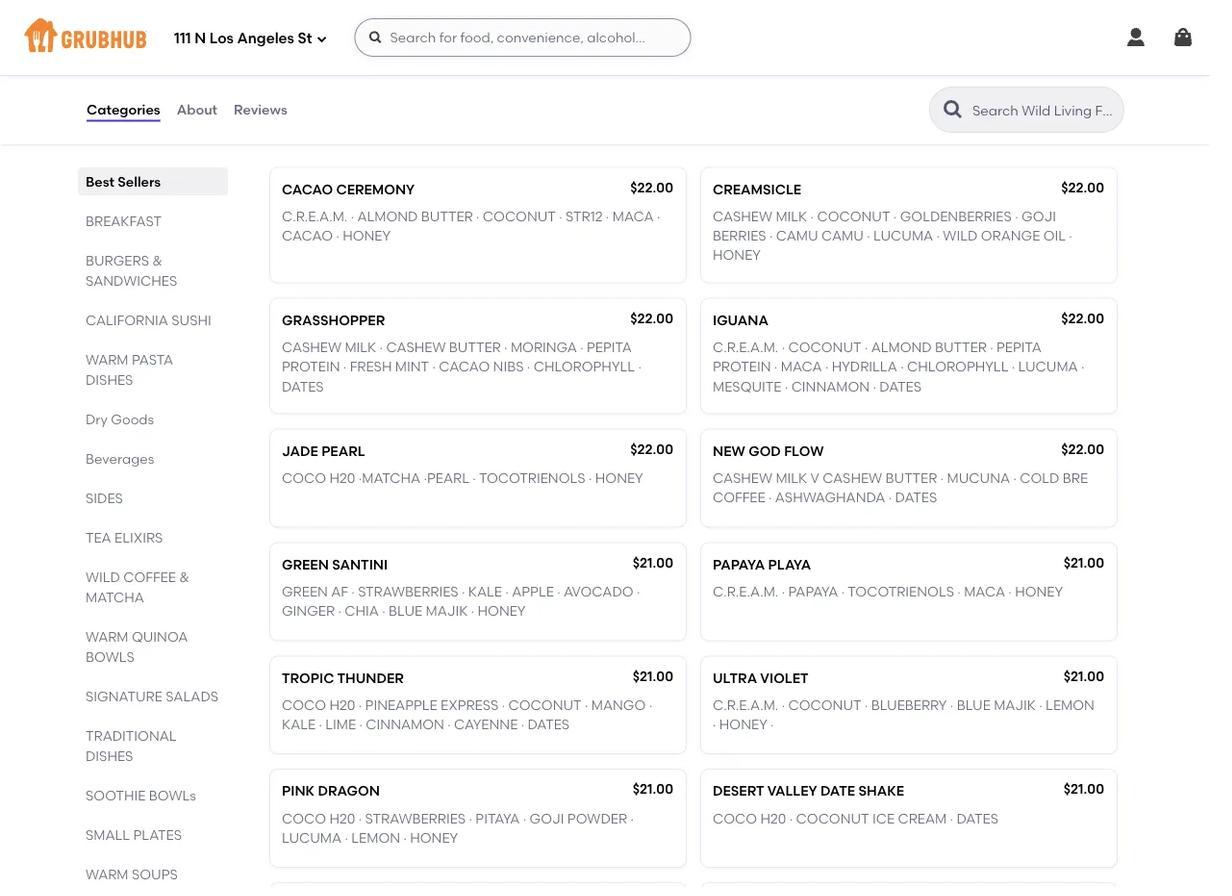 Task type: describe. For each thing, give the bounding box(es) containing it.
tea
[[86, 529, 111, 545]]

violet
[[760, 670, 809, 686]]

ceremony
[[336, 181, 415, 198]]

111 n los angeles st
[[174, 30, 312, 47]]

apple
[[512, 584, 554, 600]]

bowls
[[149, 787, 196, 803]]

small plates
[[86, 826, 182, 843]]

milk for coffee
[[776, 470, 807, 487]]

cinnamon inside coco h20 · pineapple express · coconut · mango · kale · lime · cinnamon · cayenne · dates
[[366, 717, 444, 733]]

c.r.e.a.m. for c.r.e.a.m. · papaya · tocotrienols · maca · honey
[[713, 584, 779, 600]]

honey inside cashew milk · coconut · goldenberries · goji berries · camu camu · lucuma · wild orange oil · honey
[[713, 247, 761, 264]]

coco h20 · strawberries · pitaya · goji powder · lucuma · lemon · honey
[[282, 811, 634, 846]]

coco for coco h20 ·matcha ·pearl · tocotrienols · honey
[[282, 470, 326, 487]]

warm pasta dishes
[[86, 351, 173, 388]]

0 horizontal spatial svg image
[[316, 33, 328, 45]]

matcha
[[86, 589, 144, 605]]

warm pasta dishes tab
[[86, 349, 220, 390]]

honey inside c.r.e.a.m. · coconut · blueberry ·  blue majik · lemon · honey ·
[[719, 717, 767, 733]]

dishes inside warm pasta dishes
[[86, 371, 133, 388]]

santini
[[332, 556, 388, 573]]

0 horizontal spatial svg image
[[368, 30, 383, 45]]

1 horizontal spatial papaya
[[788, 584, 838, 600]]

orange
[[981, 228, 1040, 244]]

categories button
[[86, 75, 161, 144]]

dry goods
[[86, 411, 154, 427]]

protein inside c.r.e.a.m. · coconut · almond butter · pepita protein · maca · hydrilla · chlorophyll · lucuma · mesquite · cinnamon · dates
[[713, 359, 771, 375]]

soothie
[[86, 787, 146, 803]]

fresh
[[350, 359, 392, 375]]

god
[[749, 443, 781, 459]]

mesquite
[[713, 378, 782, 395]]

ultra violet
[[713, 670, 809, 686]]

pasta
[[132, 351, 173, 368]]

main navigation navigation
[[0, 0, 1210, 75]]

coconut inside coco h20 · pineapple express · coconut · mango · kale · lime · cinnamon · cayenne · dates
[[508, 697, 582, 713]]

chlorophyll inside c.r.e.a.m. · coconut · almond butter · pepita protein · maca · hydrilla · chlorophyll · lucuma · mesquite · cinnamon · dates
[[907, 359, 1009, 375]]

soups
[[132, 866, 178, 882]]

af
[[331, 584, 348, 600]]

coconut inside cashew milk · coconut · goldenberries · goji berries · camu camu · lucuma · wild orange oil · honey
[[817, 208, 890, 225]]

tea elixirs tab
[[86, 527, 220, 547]]

soothie bowls
[[86, 787, 196, 803]]

protein inside cashew milk · cashew butter · moringa · pepita protein · fresh mint · cacao nibs · chlorophyll · dates
[[282, 359, 340, 375]]

iguana
[[713, 312, 769, 328]]

butter inside cashew milk · cashew butter · moringa · pepita protein · fresh mint · cacao nibs · chlorophyll · dates
[[449, 339, 501, 356]]

blue inside green af · strawberries · kale · apple · avocado · ginger · chia · blue majik · honey
[[389, 603, 423, 620]]

lemon inside coco h20 · strawberries · pitaya · goji powder · lucuma · lemon · honey
[[351, 830, 400, 846]]

salads
[[166, 688, 218, 704]]

wild inside wild coffee & matcha
[[86, 569, 120, 585]]

cashew milk · cashew butter · moringa · pepita protein · fresh mint · cacao nibs · chlorophyll · dates
[[282, 339, 642, 395]]

ashwaghanda
[[775, 490, 885, 506]]

c.r.e.a.m. for c.r.e.a.m. · coconut · almond butter · pepita protein · maca · hydrilla · chlorophyll · lucuma · mesquite · cinnamon · dates
[[713, 339, 779, 356]]

search icon image
[[942, 98, 965, 121]]

small
[[86, 826, 130, 843]]

pink
[[282, 783, 315, 800]]

& inside wild coffee & matcha
[[179, 569, 189, 585]]

lime
[[325, 717, 356, 733]]

thunder
[[337, 670, 404, 686]]

desert valley date shake
[[713, 783, 904, 800]]

cashew for grasshopper
[[282, 339, 342, 356]]

california
[[86, 312, 168, 328]]

burgers & sandwiches
[[86, 252, 177, 289]]

wild coffee & matcha tab
[[86, 567, 220, 607]]

traditional
[[86, 727, 177, 744]]

sellers
[[118, 173, 161, 190]]

jade pearl
[[282, 443, 365, 459]]

kale inside coco h20 · pineapple express · coconut · mango · kale · lime · cinnamon · cayenne · dates
[[282, 717, 316, 733]]

california sushi
[[86, 312, 211, 328]]

coco h20 · pineapple express · coconut · mango · kale · lime · cinnamon · cayenne · dates
[[282, 697, 652, 733]]

coffee inside cashew milk v cashew butter · mucuna ·  cold bre coffee · ashwaghanda · dates
[[713, 490, 765, 506]]

·matcha
[[359, 470, 421, 487]]

dates right cream
[[957, 811, 999, 827]]

butter inside cashew milk v cashew butter · mucuna ·  cold bre coffee · ashwaghanda · dates
[[886, 470, 937, 487]]

pitaya
[[476, 811, 520, 827]]

papaya playa
[[713, 556, 811, 573]]

2 horizontal spatial svg image
[[1172, 26, 1195, 49]]

moringa
[[511, 339, 577, 356]]

kale inside green af · strawberries · kale · apple · avocado · ginger · chia · blue majik · honey
[[468, 584, 502, 600]]

Search for food, convenience, alcohol... search field
[[354, 18, 691, 57]]

& inside burgers & sandwiches
[[152, 252, 162, 268]]

pepita inside cashew milk · cashew butter · moringa · pepita protein · fresh mint · cacao nibs · chlorophyll · dates
[[587, 339, 632, 356]]

·pearl
[[424, 470, 469, 487]]

creamsicle
[[713, 181, 802, 198]]

warm quinoa bowls
[[86, 628, 188, 665]]

milk for camu
[[776, 208, 807, 225]]

signature
[[86, 688, 162, 704]]

$21.00 for green af · strawberries · kale · apple · avocado · ginger · chia · blue majik · honey
[[633, 555, 673, 571]]

majik inside green af · strawberries · kale · apple · avocado · ginger · chia · blue majik · honey
[[426, 603, 468, 620]]

desert
[[713, 783, 764, 800]]

reviews button
[[233, 75, 288, 144]]

signature salads
[[86, 688, 218, 704]]

coco h20 ·matcha ·pearl · tocotrienols · honey
[[282, 470, 643, 487]]

wild coffee & matcha
[[86, 569, 189, 605]]

$22.00 for coco h20 ·matcha ·pearl · tocotrienols · honey
[[630, 441, 673, 457]]

butter inside c.r.e.a.m. · coconut · almond butter · pepita protein · maca · hydrilla · chlorophyll · lucuma · mesquite · cinnamon · dates
[[935, 339, 987, 356]]

hydrilla
[[832, 359, 897, 375]]

almond inside c.r.e.a.m. · almond butter · coconut · str12 · maca · cacao · honey
[[357, 208, 418, 225]]

best sellers tab
[[86, 171, 220, 191]]

goldenberries
[[900, 208, 1012, 225]]

cream
[[898, 811, 947, 827]]

ginger
[[282, 603, 335, 620]]

breakfast
[[86, 213, 162, 229]]

st
[[298, 30, 312, 47]]

chlorophyll inside cashew milk · cashew butter · moringa · pepita protein · fresh mint · cacao nibs · chlorophyll · dates
[[534, 359, 635, 375]]

coffee inside wild coffee & matcha
[[123, 569, 176, 585]]

majik inside c.r.e.a.m. · coconut · blueberry ·  blue majik · lemon · honey ·
[[994, 697, 1036, 713]]

v
[[811, 470, 819, 487]]

cinnamon inside c.r.e.a.m. · coconut · almond butter · pepita protein · maca · hydrilla · chlorophyll · lucuma · mesquite · cinnamon · dates
[[791, 378, 870, 395]]

mucuna
[[947, 470, 1010, 487]]

1 camu from the left
[[776, 228, 818, 244]]

0 vertical spatial cacao
[[282, 181, 333, 198]]

milk for ·
[[345, 339, 376, 356]]

small plates tab
[[86, 824, 220, 845]]

coconut inside c.r.e.a.m. · almond butter · coconut · str12 · maca · cacao · honey
[[483, 208, 556, 225]]

dry goods tab
[[86, 409, 220, 429]]

bar
[[357, 123, 401, 148]]

soothie bowls tab
[[86, 785, 220, 805]]

berries
[[713, 228, 766, 244]]

coco h20 · coconut ice cream · dates
[[713, 811, 999, 827]]

green af · strawberries · kale · apple · avocado · ginger · chia · blue majik · honey
[[282, 584, 640, 620]]

powder
[[567, 811, 627, 827]]

almond inside c.r.e.a.m. · coconut · almond butter · pepita protein · maca · hydrilla · chlorophyll · lucuma · mesquite · cinnamon · dates
[[871, 339, 932, 356]]

grasshopper
[[282, 312, 385, 328]]

$22.00 for cashew milk v cashew butter · mucuna ·  cold bre coffee · ashwaghanda · dates
[[1061, 441, 1104, 457]]

c.r.e.a.m. · papaya · tocotrienols · maca · honey
[[713, 584, 1063, 600]]

dragon
[[318, 783, 380, 800]]

c.r.e.a.m. for c.r.e.a.m. · almond butter · coconut · str12 · maca · cacao · honey
[[282, 208, 348, 225]]

c.r.e.a.m. · almond butter · coconut · str12 · maca · cacao · honey
[[282, 208, 660, 244]]

cashew milk · coconut · goldenberries · goji berries · camu camu · lucuma · wild orange oil · honey
[[713, 208, 1073, 264]]

burgers
[[86, 252, 149, 268]]

$22.00 for cashew milk · coconut · goldenberries · goji berries · camu camu · lucuma · wild orange oil · honey
[[1061, 179, 1104, 196]]

remedy
[[266, 123, 352, 148]]

c.r.e.a.m. · coconut · almond butter · pepita protein · maca · hydrilla · chlorophyll · lucuma · mesquite · cinnamon · dates
[[713, 339, 1085, 395]]



Task type: locate. For each thing, give the bounding box(es) containing it.
strawberries
[[358, 584, 459, 600], [365, 811, 466, 827]]

dishes up dry goods
[[86, 371, 133, 388]]

0 horizontal spatial almond
[[357, 208, 418, 225]]

1 vertical spatial green
[[282, 584, 328, 600]]

$21.00 for c.r.e.a.m. · papaya · tocotrienols · maca · honey
[[1064, 555, 1104, 571]]

traditional dishes tab
[[86, 725, 220, 766]]

0 vertical spatial maca
[[613, 208, 654, 225]]

bre
[[1063, 470, 1088, 487]]

2 dishes from the top
[[86, 748, 133, 764]]

111
[[174, 30, 191, 47]]

sandwiches
[[86, 272, 177, 289]]

1 horizontal spatial &
[[179, 569, 189, 585]]

c.r.e.a.m. down iguana
[[713, 339, 779, 356]]

kale left the apple
[[468, 584, 502, 600]]

1 pepita from the left
[[587, 339, 632, 356]]

green santini
[[282, 556, 388, 573]]

1 horizontal spatial chlorophyll
[[907, 359, 1009, 375]]

tropic
[[282, 670, 334, 686]]

h20 down dragon
[[329, 811, 355, 827]]

1 vertical spatial almond
[[871, 339, 932, 356]]

milk down creamsicle
[[776, 208, 807, 225]]

1 vertical spatial kale
[[282, 717, 316, 733]]

reviews
[[234, 101, 287, 118]]

goods
[[111, 411, 154, 427]]

coco for coco h20 · strawberries · pitaya · goji powder · lucuma · lemon · honey
[[282, 811, 326, 827]]

bowls
[[86, 648, 135, 665]]

0 horizontal spatial protein
[[282, 359, 340, 375]]

c.r.e.a.m. inside c.r.e.a.m. · coconut · almond butter · pepita protein · maca · hydrilla · chlorophyll · lucuma · mesquite · cinnamon · dates
[[713, 339, 779, 356]]

cacao
[[282, 181, 333, 198], [282, 228, 333, 244], [439, 359, 490, 375]]

pepita
[[587, 339, 632, 356], [997, 339, 1042, 356]]

cashew inside cashew milk · coconut · goldenberries · goji berries · camu camu · lucuma · wild orange oil · honey
[[713, 208, 773, 225]]

Search Wild Living Foods search field
[[971, 101, 1118, 119]]

best sellers
[[86, 173, 161, 190]]

goji up oil
[[1022, 208, 1056, 225]]

milk inside cashew milk · cashew butter · moringa · pepita protein · fresh mint · cacao nibs · chlorophyll · dates
[[345, 339, 376, 356]]

1 vertical spatial maca
[[781, 359, 822, 375]]

tropic thunder
[[282, 670, 404, 686]]

dates right cayenne
[[528, 717, 570, 733]]

0 horizontal spatial &
[[152, 252, 162, 268]]

cold
[[1020, 470, 1060, 487]]

$21.00 for coco h20 · strawberries · pitaya · goji powder · lucuma · lemon · honey
[[633, 781, 673, 798]]

0 vertical spatial kale
[[468, 584, 502, 600]]

blueberry
[[871, 697, 947, 713]]

cacao down 'cacao ceremony'
[[282, 228, 333, 244]]

warm inside warm quinoa bowls
[[86, 628, 128, 645]]

cinnamon down pineapple on the left
[[366, 717, 444, 733]]

& up sandwiches
[[152, 252, 162, 268]]

milk left v
[[776, 470, 807, 487]]

0 horizontal spatial lucuma
[[282, 830, 342, 846]]

1 chlorophyll from the left
[[534, 359, 635, 375]]

almond up hydrilla
[[871, 339, 932, 356]]

0 vertical spatial &
[[152, 252, 162, 268]]

cashew up the ashwaghanda
[[823, 470, 882, 487]]

1 warm from the top
[[86, 351, 128, 368]]

jade
[[282, 443, 318, 459]]

cinnamon
[[791, 378, 870, 395], [366, 717, 444, 733]]

coco for coco h20 · pineapple express · coconut · mango · kale · lime · cinnamon · cayenne · dates
[[282, 697, 326, 713]]

1 horizontal spatial lucuma
[[874, 228, 933, 244]]

protein down grasshopper
[[282, 359, 340, 375]]

warm soups tab
[[86, 864, 220, 884]]

coffee down tea elixirs tab
[[123, 569, 176, 585]]

0 vertical spatial almond
[[357, 208, 418, 225]]

1 vertical spatial cinnamon
[[366, 717, 444, 733]]

warm down small
[[86, 866, 128, 882]]

·
[[351, 208, 354, 225], [476, 208, 480, 225], [559, 208, 563, 225], [606, 208, 609, 225], [657, 208, 660, 225], [811, 208, 814, 225], [894, 208, 897, 225], [1015, 208, 1018, 225], [336, 228, 339, 244], [770, 228, 773, 244], [867, 228, 870, 244], [937, 228, 940, 244], [1069, 228, 1073, 244], [380, 339, 383, 356], [504, 339, 508, 356], [580, 339, 584, 356], [782, 339, 785, 356], [865, 339, 868, 356], [990, 339, 994, 356], [343, 359, 347, 375], [432, 359, 436, 375], [527, 359, 530, 375], [638, 359, 642, 375], [774, 359, 778, 375], [825, 359, 829, 375], [901, 359, 904, 375], [1012, 359, 1015, 375], [1081, 359, 1085, 375], [785, 378, 788, 395], [873, 378, 876, 395], [473, 470, 476, 487], [589, 470, 592, 487], [941, 470, 944, 487], [1013, 470, 1017, 487], [769, 490, 772, 506], [889, 490, 892, 506], [351, 584, 355, 600], [462, 584, 465, 600], [505, 584, 509, 600], [557, 584, 561, 600], [637, 584, 640, 600], [782, 584, 785, 600], [841, 584, 845, 600], [958, 584, 961, 600], [1009, 584, 1012, 600], [338, 603, 341, 620], [382, 603, 386, 620], [471, 603, 474, 620], [359, 697, 362, 713], [502, 697, 505, 713], [585, 697, 588, 713], [649, 697, 652, 713], [782, 697, 785, 713], [865, 697, 868, 713], [950, 697, 954, 713], [1039, 697, 1043, 713], [319, 717, 322, 733], [359, 717, 363, 733], [448, 717, 451, 733], [521, 717, 524, 733], [713, 717, 716, 733], [771, 717, 774, 733], [359, 811, 362, 827], [469, 811, 472, 827], [523, 811, 526, 827], [631, 811, 634, 827], [790, 811, 793, 827], [950, 811, 953, 827], [345, 830, 348, 846], [403, 830, 407, 846]]

$21.00 for coco h20 · pineapple express · coconut · mango · kale · lime · cinnamon · cayenne · dates
[[633, 668, 673, 684]]

coconut inside c.r.e.a.m. · coconut · almond butter · pepita protein · maca · hydrilla · chlorophyll · lucuma · mesquite · cinnamon · dates
[[788, 339, 861, 356]]

sides
[[86, 490, 123, 506]]

kale left lime
[[282, 717, 316, 733]]

angeles
[[237, 30, 294, 47]]

tea elixirs
[[86, 529, 163, 545]]

1 protein from the left
[[282, 359, 340, 375]]

c.r.e.a.m. down 'cacao ceremony'
[[282, 208, 348, 225]]

elixirs
[[115, 529, 163, 545]]

$21.00 for coco h20 · coconut ice cream · dates
[[1064, 781, 1104, 798]]

warm for dishes
[[86, 351, 128, 368]]

h20 for valley
[[760, 811, 786, 827]]

about
[[177, 101, 217, 118]]

0 vertical spatial tocotrienols
[[479, 470, 586, 487]]

coco down pink
[[282, 811, 326, 827]]

date
[[821, 783, 855, 800]]

almond down ceremony
[[357, 208, 418, 225]]

warm quinoa bowls tab
[[86, 626, 220, 667]]

0 horizontal spatial goji
[[530, 811, 564, 827]]

coco down jade
[[282, 470, 326, 487]]

pineapple
[[365, 697, 437, 713]]

cacao left nibs
[[439, 359, 490, 375]]

warm for bowls
[[86, 628, 128, 645]]

lucuma inside coco h20 · strawberries · pitaya · goji powder · lucuma · lemon · honey
[[282, 830, 342, 846]]

1 vertical spatial lucuma
[[1018, 359, 1078, 375]]

0 horizontal spatial coffee
[[123, 569, 176, 585]]

strawberries for honey
[[365, 811, 466, 827]]

0 horizontal spatial maca
[[613, 208, 654, 225]]

beverages
[[86, 450, 154, 467]]

coco
[[282, 470, 326, 487], [282, 697, 326, 713], [282, 811, 326, 827], [713, 811, 757, 827]]

avocado
[[564, 584, 634, 600]]

cacao inside cashew milk · cashew butter · moringa · pepita protein · fresh mint · cacao nibs · chlorophyll · dates
[[439, 359, 490, 375]]

goji for pitaya
[[530, 811, 564, 827]]

milk inside cashew milk v cashew butter · mucuna ·  cold bre coffee · ashwaghanda · dates
[[776, 470, 807, 487]]

& down tea elixirs tab
[[179, 569, 189, 585]]

maca inside c.r.e.a.m. · coconut · almond butter · pepita protein · maca · hydrilla · chlorophyll · lucuma · mesquite · cinnamon · dates
[[781, 359, 822, 375]]

0 horizontal spatial papaya
[[713, 556, 765, 573]]

svg image
[[1172, 26, 1195, 49], [316, 33, 328, 45], [649, 47, 672, 70]]

goji right pitaya
[[530, 811, 564, 827]]

1 vertical spatial goji
[[530, 811, 564, 827]]

0 vertical spatial blue
[[389, 603, 423, 620]]

flow
[[784, 443, 824, 459]]

1 horizontal spatial blue
[[957, 697, 991, 713]]

express
[[441, 697, 499, 713]]

coco inside coco h20 · strawberries · pitaya · goji powder · lucuma · lemon · honey
[[282, 811, 326, 827]]

1 horizontal spatial goji
[[1022, 208, 1056, 225]]

lemon
[[1046, 697, 1095, 713], [351, 830, 400, 846]]

0 horizontal spatial pepita
[[587, 339, 632, 356]]

sushi
[[171, 312, 211, 328]]

h20 inside coco h20 · strawberries · pitaya · goji powder · lucuma · lemon · honey
[[329, 811, 355, 827]]

1 vertical spatial dishes
[[86, 748, 133, 764]]

california sushi tab
[[86, 310, 220, 330]]

0 vertical spatial papaya
[[713, 556, 765, 573]]

1 vertical spatial warm
[[86, 628, 128, 645]]

$21.00 for c.r.e.a.m. · coconut · blueberry ·  blue majik · lemon · honey ·
[[1064, 668, 1104, 684]]

goji inside cashew milk · coconut · goldenberries · goji berries · camu camu · lucuma · wild orange oil · honey
[[1022, 208, 1056, 225]]

1 vertical spatial lemon
[[351, 830, 400, 846]]

pearl
[[321, 443, 365, 459]]

ultra
[[713, 670, 757, 686]]

ice
[[873, 811, 895, 827]]

blue right chia at the bottom of page
[[389, 603, 423, 620]]

cinnamon down hydrilla
[[791, 378, 870, 395]]

2 vertical spatial milk
[[776, 470, 807, 487]]

2 vertical spatial lucuma
[[282, 830, 342, 846]]

coffee down new
[[713, 490, 765, 506]]

strawberries inside green af · strawberries · kale · apple · avocado · ginger · chia · blue majik · honey
[[358, 584, 459, 600]]

green
[[282, 556, 329, 573], [282, 584, 328, 600]]

cashew milk v cashew butter · mucuna ·  cold bre coffee · ashwaghanda · dates
[[713, 470, 1088, 506]]

0 horizontal spatial kale
[[282, 717, 316, 733]]

warm inside warm pasta dishes
[[86, 351, 128, 368]]

signature salads tab
[[86, 686, 220, 706]]

goji inside coco h20 · strawberries · pitaya · goji powder · lucuma · lemon · honey
[[530, 811, 564, 827]]

0 vertical spatial lemon
[[1046, 697, 1095, 713]]

2 green from the top
[[282, 584, 328, 600]]

cashew for creamsicle
[[713, 208, 773, 225]]

0 vertical spatial majik
[[426, 603, 468, 620]]

almond
[[357, 208, 418, 225], [871, 339, 932, 356]]

0 vertical spatial lucuma
[[874, 228, 933, 244]]

plates
[[133, 826, 182, 843]]

$22.00 for c.r.e.a.m. · almond butter · coconut · str12 · maca · cacao · honey
[[630, 179, 673, 196]]

0 horizontal spatial camu
[[776, 228, 818, 244]]

coconut inside c.r.e.a.m. · coconut · blueberry ·  blue majik · lemon · honey ·
[[788, 697, 861, 713]]

wild down the 'goldenberries'
[[943, 228, 978, 244]]

0 vertical spatial strawberries
[[358, 584, 459, 600]]

honey inside green af · strawberries · kale · apple · avocado · ginger · chia · blue majik · honey
[[478, 603, 526, 620]]

chlorophyll
[[534, 359, 635, 375], [907, 359, 1009, 375]]

valley
[[767, 783, 817, 800]]

cashew down new
[[713, 470, 773, 487]]

dates inside cashew milk v cashew butter · mucuna ·  cold bre coffee · ashwaghanda · dates
[[895, 490, 937, 506]]

strawberries down dragon
[[365, 811, 466, 827]]

chlorophyll down moringa
[[534, 359, 635, 375]]

1 green from the top
[[282, 556, 329, 573]]

$16.99
[[634, 8, 673, 24]]

papaya left playa
[[713, 556, 765, 573]]

0 horizontal spatial cinnamon
[[366, 717, 444, 733]]

1 horizontal spatial majik
[[994, 697, 1036, 713]]

1 horizontal spatial camu
[[822, 228, 864, 244]]

blue inside c.r.e.a.m. · coconut · blueberry ·  blue majik · lemon · honey ·
[[957, 697, 991, 713]]

dates inside c.r.e.a.m. · coconut · almond butter · pepita protein · maca · hydrilla · chlorophyll · lucuma · mesquite · cinnamon · dates
[[880, 378, 922, 395]]

cashew down grasshopper
[[282, 339, 342, 356]]

best
[[86, 173, 114, 190]]

honey
[[343, 228, 391, 244], [713, 247, 761, 264], [595, 470, 643, 487], [1015, 584, 1063, 600], [478, 603, 526, 620], [719, 717, 767, 733], [410, 830, 458, 846]]

0 horizontal spatial wild
[[86, 569, 120, 585]]

2 pepita from the left
[[997, 339, 1042, 356]]

quinoa
[[132, 628, 188, 645]]

wild inside cashew milk · coconut · goldenberries · goji berries · camu camu · lucuma · wild orange oil · honey
[[943, 228, 978, 244]]

0 horizontal spatial chlorophyll
[[534, 359, 635, 375]]

milk up fresh
[[345, 339, 376, 356]]

majik
[[426, 603, 468, 620], [994, 697, 1036, 713]]

breakfast tab
[[86, 211, 220, 231]]

dates right the ashwaghanda
[[895, 490, 937, 506]]

h20 inside coco h20 · pineapple express · coconut · mango · kale · lime · cinnamon · cayenne · dates
[[329, 697, 355, 713]]

nibs
[[493, 359, 524, 375]]

2 vertical spatial cacao
[[439, 359, 490, 375]]

about button
[[176, 75, 218, 144]]

h20
[[329, 470, 355, 487], [329, 697, 355, 713], [329, 811, 355, 827], [760, 811, 786, 827]]

0 vertical spatial wild
[[943, 228, 978, 244]]

dry
[[86, 411, 108, 427]]

lucuma inside cashew milk · coconut · goldenberries · goji berries · camu camu · lucuma · wild orange oil · honey
[[874, 228, 933, 244]]

$22.00 for cashew milk · cashew butter · moringa · pepita protein · fresh mint · cacao nibs · chlorophyll · dates
[[630, 310, 673, 327]]

1 horizontal spatial lemon
[[1046, 697, 1095, 713]]

1 horizontal spatial protein
[[713, 359, 771, 375]]

1 vertical spatial majik
[[994, 697, 1036, 713]]

h20 up lime
[[329, 697, 355, 713]]

dates up jade
[[282, 378, 324, 395]]

0 vertical spatial milk
[[776, 208, 807, 225]]

butter inside c.r.e.a.m. · almond butter · coconut · str12 · maca · cacao · honey
[[421, 208, 473, 225]]

2 chlorophyll from the left
[[907, 359, 1009, 375]]

honey inside coco h20 · strawberries · pitaya · goji powder · lucuma · lemon · honey
[[410, 830, 458, 846]]

new god flow
[[713, 443, 824, 459]]

milk inside cashew milk · coconut · goldenberries · goji berries · camu camu · lucuma · wild orange oil · honey
[[776, 208, 807, 225]]

0 vertical spatial warm
[[86, 351, 128, 368]]

1 vertical spatial coffee
[[123, 569, 176, 585]]

0 vertical spatial green
[[282, 556, 329, 573]]

maca inside c.r.e.a.m. · almond butter · coconut · str12 · maca · cacao · honey
[[613, 208, 654, 225]]

1 horizontal spatial kale
[[468, 584, 502, 600]]

1 horizontal spatial tocotrienols
[[848, 584, 954, 600]]

coco down tropic
[[282, 697, 326, 713]]

0 horizontal spatial lemon
[[351, 830, 400, 846]]

c.r.e.a.m. inside c.r.e.a.m. · almond butter · coconut · str12 · maca · cacao · honey
[[282, 208, 348, 225]]

3 warm from the top
[[86, 866, 128, 882]]

c.r.e.a.m. down papaya playa
[[713, 584, 779, 600]]

dates down hydrilla
[[880, 378, 922, 395]]

1 horizontal spatial pepita
[[997, 339, 1042, 356]]

coco for coco h20 · coconut ice cream · dates
[[713, 811, 757, 827]]

1 horizontal spatial wild
[[943, 228, 978, 244]]

0 horizontal spatial majik
[[426, 603, 468, 620]]

2 horizontal spatial maca
[[964, 584, 1005, 600]]

cashew up berries
[[713, 208, 773, 225]]

2 vertical spatial warm
[[86, 866, 128, 882]]

h20 down valley
[[760, 811, 786, 827]]

warm soups
[[86, 866, 178, 882]]

2 camu from the left
[[822, 228, 864, 244]]

warm up bowls
[[86, 628, 128, 645]]

1 horizontal spatial almond
[[871, 339, 932, 356]]

0 vertical spatial dishes
[[86, 371, 133, 388]]

pink dragon
[[282, 783, 380, 800]]

cacao ceremony
[[282, 181, 415, 198]]

lucuma inside c.r.e.a.m. · coconut · almond butter · pepita protein · maca · hydrilla · chlorophyll · lucuma · mesquite · cinnamon · dates
[[1018, 359, 1078, 375]]

dishes inside traditional dishes
[[86, 748, 133, 764]]

oil
[[1044, 228, 1066, 244]]

protein
[[282, 359, 340, 375], [713, 359, 771, 375]]

c.r.e.a.m. for c.r.e.a.m. · coconut · blueberry ·  blue majik · lemon · honey ·
[[713, 697, 779, 713]]

green for green af · strawberries · kale · apple · avocado · ginger · chia · blue majik · honey
[[282, 584, 328, 600]]

pepita inside c.r.e.a.m. · coconut · almond butter · pepita protein · maca · hydrilla · chlorophyll · lucuma · mesquite · cinnamon · dates
[[997, 339, 1042, 356]]

categories
[[87, 101, 160, 118]]

h20 for thunder
[[329, 697, 355, 713]]

beverages tab
[[86, 448, 220, 469]]

mango
[[591, 697, 646, 713]]

1 vertical spatial wild
[[86, 569, 120, 585]]

strawberries inside coco h20 · strawberries · pitaya · goji powder · lucuma · lemon · honey
[[365, 811, 466, 827]]

0 horizontal spatial blue
[[389, 603, 423, 620]]

svg image
[[1125, 26, 1148, 49], [368, 30, 383, 45]]

green for green santini
[[282, 556, 329, 573]]

2 protein from the left
[[713, 359, 771, 375]]

2 vertical spatial maca
[[964, 584, 1005, 600]]

1 horizontal spatial cinnamon
[[791, 378, 870, 395]]

warm
[[86, 351, 128, 368], [86, 628, 128, 645], [86, 866, 128, 882]]

2 warm from the top
[[86, 628, 128, 645]]

warm down california
[[86, 351, 128, 368]]

1 dishes from the top
[[86, 371, 133, 388]]

h20 for dragon
[[329, 811, 355, 827]]

wild up matcha on the left of the page
[[86, 569, 120, 585]]

1 horizontal spatial coffee
[[713, 490, 765, 506]]

cashew up mint
[[386, 339, 446, 356]]

1 vertical spatial milk
[[345, 339, 376, 356]]

2 horizontal spatial lucuma
[[1018, 359, 1078, 375]]

sides tab
[[86, 488, 220, 508]]

c.r.e.a.m. down the ultra
[[713, 697, 779, 713]]

cayenne
[[454, 717, 518, 733]]

1 vertical spatial papaya
[[788, 584, 838, 600]]

strawberries up chia at the bottom of page
[[358, 584, 459, 600]]

1 horizontal spatial svg image
[[649, 47, 672, 70]]

1 vertical spatial &
[[179, 569, 189, 585]]

0 horizontal spatial tocotrienols
[[479, 470, 586, 487]]

1 vertical spatial cacao
[[282, 228, 333, 244]]

$22.00 for c.r.e.a.m. · coconut · almond butter · pepita protein · maca · hydrilla · chlorophyll · lucuma · mesquite · cinnamon · dates
[[1061, 310, 1104, 327]]

protein up mesquite
[[713, 359, 771, 375]]

1 vertical spatial blue
[[957, 697, 991, 713]]

h20 down the 'pearl'
[[329, 470, 355, 487]]

green inside green af · strawberries · kale · apple · avocado · ginger · chia · blue majik · honey
[[282, 584, 328, 600]]

chia
[[345, 603, 379, 620]]

1 horizontal spatial svg image
[[1125, 26, 1148, 49]]

chlorophyll right hydrilla
[[907, 359, 1009, 375]]

dates inside cashew milk · cashew butter · moringa · pepita protein · fresh mint · cacao nibs · chlorophyll · dates
[[282, 378, 324, 395]]

dishes down traditional at the left of page
[[86, 748, 133, 764]]

lemon inside c.r.e.a.m. · coconut · blueberry ·  blue majik · lemon · honey ·
[[1046, 697, 1095, 713]]

cacao down the remedy
[[282, 181, 333, 198]]

coco down desert
[[713, 811, 757, 827]]

0 vertical spatial goji
[[1022, 208, 1056, 225]]

playa
[[768, 556, 811, 573]]

cacao inside c.r.e.a.m. · almond butter · coconut · str12 · maca · cacao · honey
[[282, 228, 333, 244]]

strawberries for ·
[[358, 584, 459, 600]]

kale
[[468, 584, 502, 600], [282, 717, 316, 733]]

goji for goldenberries
[[1022, 208, 1056, 225]]

0 vertical spatial coffee
[[713, 490, 765, 506]]

h20 for pearl
[[329, 470, 355, 487]]

0 vertical spatial cinnamon
[[791, 378, 870, 395]]

c.r.e.a.m. inside c.r.e.a.m. · coconut · blueberry ·  blue majik · lemon · honey ·
[[713, 697, 779, 713]]

blue right blueberry at bottom right
[[957, 697, 991, 713]]

coco inside coco h20 · pineapple express · coconut · mango · kale · lime · cinnamon · cayenne · dates
[[282, 697, 326, 713]]

1 horizontal spatial maca
[[781, 359, 822, 375]]

1 vertical spatial tocotrienols
[[848, 584, 954, 600]]

papaya down playa
[[788, 584, 838, 600]]

1 vertical spatial strawberries
[[365, 811, 466, 827]]

cashew for new god flow
[[713, 470, 773, 487]]

dates inside coco h20 · pineapple express · coconut · mango · kale · lime · cinnamon · cayenne · dates
[[528, 717, 570, 733]]

honey inside c.r.e.a.m. · almond butter · coconut · str12 · maca · cacao · honey
[[343, 228, 391, 244]]

mint
[[395, 359, 429, 375]]

burgers & sandwiches tab
[[86, 250, 220, 291]]



Task type: vqa. For each thing, say whether or not it's contained in the screenshot.
CHEESE.
no



